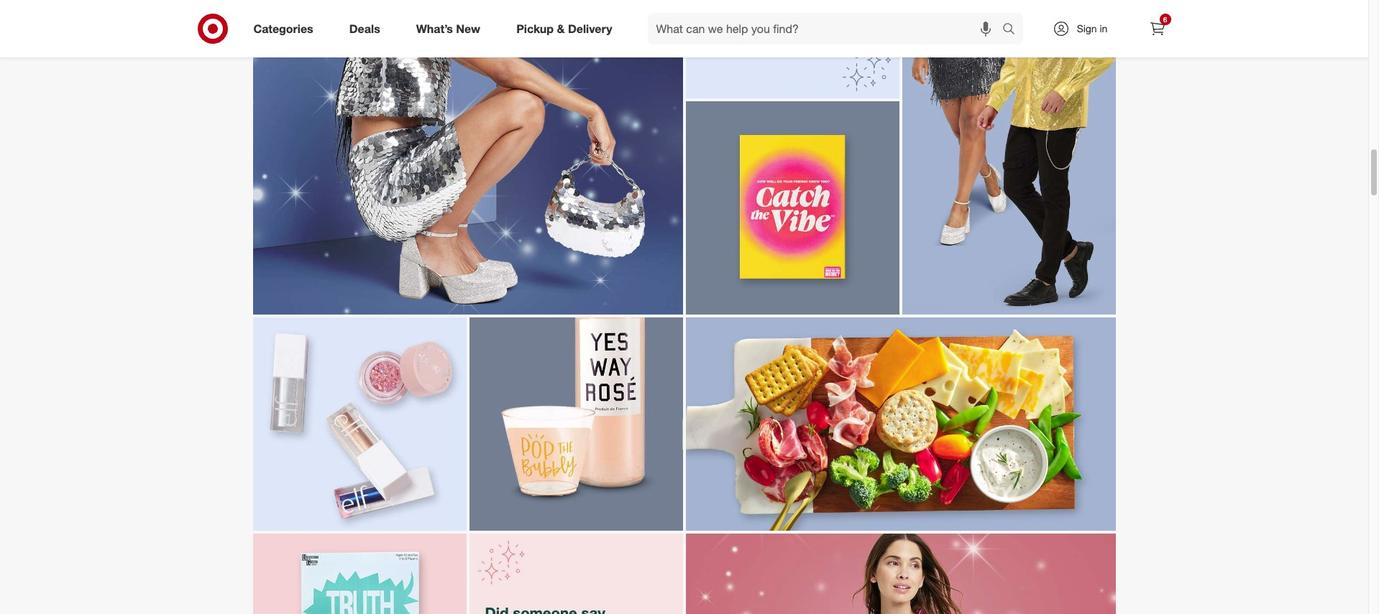 Task type: describe. For each thing, give the bounding box(es) containing it.
6
[[1163, 15, 1167, 24]]

pickup & delivery link
[[504, 13, 630, 45]]

delivery
[[568, 21, 612, 36]]

deals
[[349, 21, 380, 36]]

6 link
[[1142, 13, 1173, 45]]

categories
[[253, 21, 313, 36]]

search
[[996, 23, 1030, 37]]

in
[[1100, 22, 1108, 35]]

pickup & delivery
[[516, 21, 612, 36]]

what's new
[[416, 21, 480, 36]]

new
[[456, 21, 480, 36]]



Task type: vqa. For each thing, say whether or not it's contained in the screenshot.
season on the bottom right of page
no



Task type: locate. For each thing, give the bounding box(es) containing it.
what's new link
[[404, 13, 498, 45]]

categories link
[[241, 13, 331, 45]]

pickup
[[516, 21, 554, 36]]

deals link
[[337, 13, 398, 45]]

&
[[557, 21, 565, 36]]

what's
[[416, 21, 453, 36]]

What can we help you find? suggestions appear below search field
[[648, 13, 1006, 45]]

search button
[[996, 13, 1030, 47]]

sign
[[1077, 22, 1097, 35]]

sign in link
[[1040, 13, 1130, 45]]

sign in
[[1077, 22, 1108, 35]]



